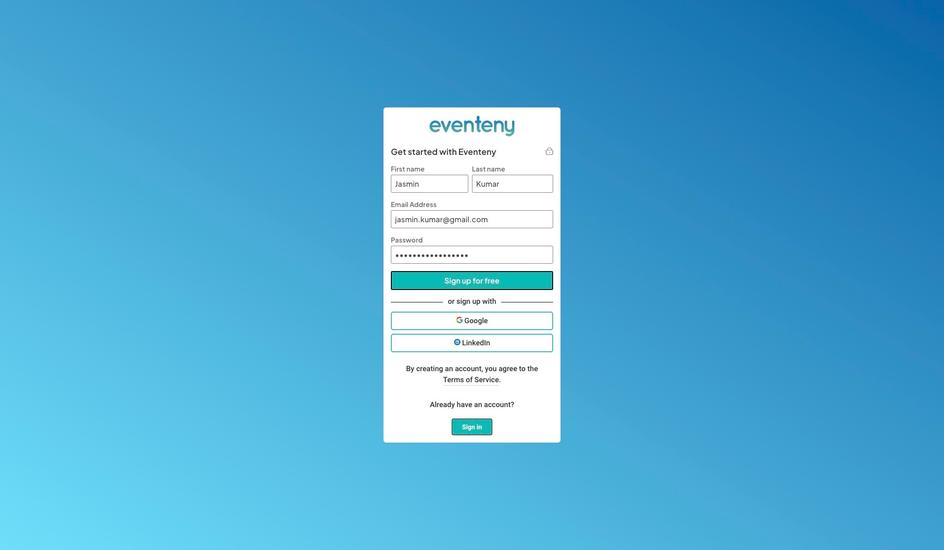 Task type: vqa. For each thing, say whether or not it's contained in the screenshot.
Search image
no



Task type: locate. For each thing, give the bounding box(es) containing it.
eventeny logo image
[[427, 108, 517, 145]]

secure form image
[[546, 147, 553, 155]]

None email field
[[391, 210, 553, 228]]

None submit
[[391, 271, 553, 290]]

None text field
[[391, 175, 468, 193], [472, 175, 553, 193], [391, 175, 468, 193], [472, 175, 553, 193]]

None password field
[[391, 246, 553, 264]]



Task type: describe. For each thing, give the bounding box(es) containing it.
google signup image
[[456, 317, 463, 323]]

linkedin image
[[454, 339, 460, 345]]



